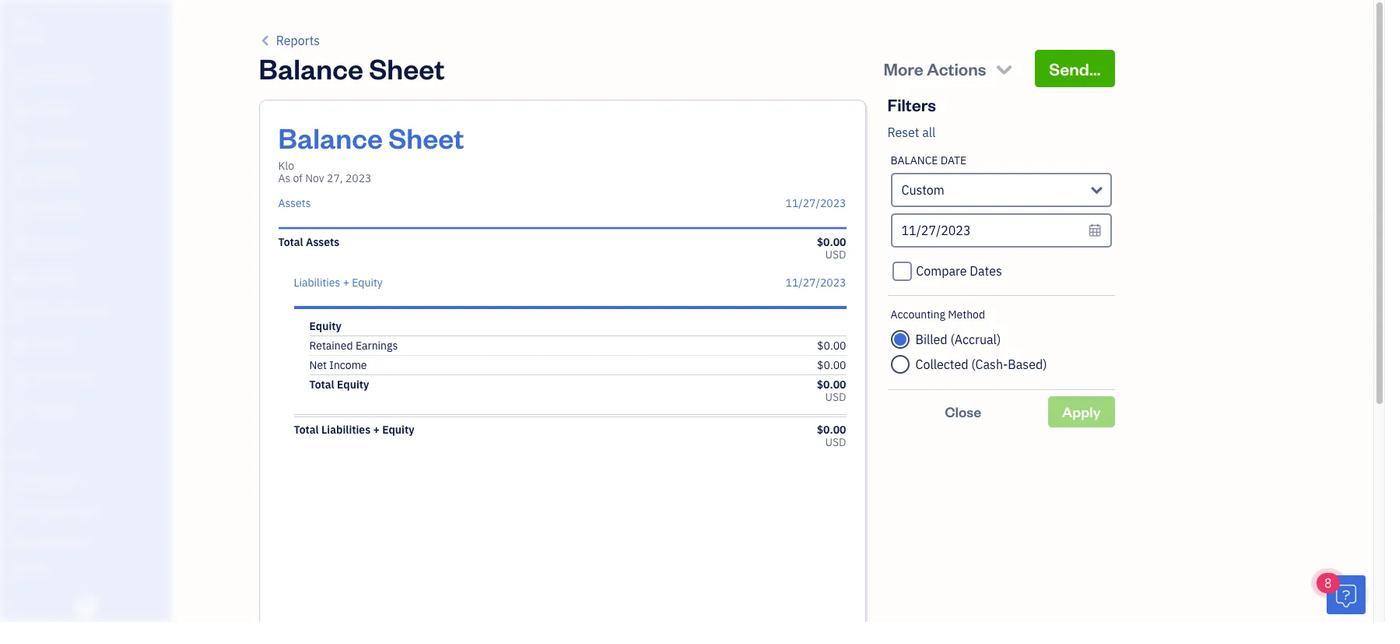Task type: vqa. For each thing, say whether or not it's contained in the screenshot.
accounting method
yes



Task type: locate. For each thing, give the bounding box(es) containing it.
retained
[[309, 339, 353, 353]]

all
[[923, 125, 936, 140]]

1 11/27/2023 from the top
[[786, 196, 847, 210]]

0 horizontal spatial klo
[[12, 14, 29, 29]]

1 usd from the top
[[826, 248, 847, 262]]

and
[[38, 505, 54, 518]]

0 vertical spatial usd
[[826, 248, 847, 262]]

klo inside the balance sheet klo as of nov 27, 2023
[[278, 159, 294, 173]]

0 vertical spatial liabilities
[[294, 276, 340, 290]]

retained earnings
[[309, 339, 398, 353]]

2 vertical spatial $0.00 usd
[[817, 423, 847, 449]]

income
[[330, 358, 367, 372]]

date
[[941, 153, 967, 167]]

$0.00 usd for total liabilities + equity
[[817, 423, 847, 449]]

0 vertical spatial 11/27/2023
[[786, 196, 847, 210]]

billed (accrual)
[[916, 332, 1001, 347]]

client image
[[10, 103, 29, 118]]

1 $0.00 usd from the top
[[817, 235, 847, 262]]

nov
[[305, 171, 324, 185]]

total down net
[[309, 378, 335, 392]]

total
[[278, 235, 303, 249], [309, 378, 335, 392], [294, 423, 319, 437]]

custom
[[902, 182, 945, 198]]

klo owner
[[12, 14, 43, 44]]

team
[[12, 476, 36, 489]]

liabilities down total assets on the left of the page
[[294, 276, 340, 290]]

1 vertical spatial $0.00 usd
[[817, 378, 847, 404]]

balance date element
[[888, 142, 1115, 296]]

apps
[[12, 448, 35, 460]]

sheet
[[369, 50, 445, 86], [389, 119, 464, 156]]

chevrondown image
[[994, 58, 1015, 79]]

1 vertical spatial total
[[309, 378, 335, 392]]

report image
[[10, 404, 29, 420]]

more actions
[[884, 58, 987, 79]]

balance
[[891, 153, 938, 167]]

1 vertical spatial usd
[[826, 390, 847, 404]]

$0.00 usd for total assets
[[817, 235, 847, 262]]

klo inside klo owner
[[12, 14, 29, 29]]

reset all button
[[888, 123, 936, 142]]

bank
[[12, 534, 34, 547]]

2 11/27/2023 from the top
[[786, 276, 847, 290]]

1 horizontal spatial klo
[[278, 159, 294, 173]]

sheet inside the balance sheet klo as of nov 27, 2023
[[389, 119, 464, 156]]

klo left nov
[[278, 159, 294, 173]]

send… button
[[1036, 50, 1115, 87]]

compare
[[917, 263, 967, 279]]

accounting method group
[[891, 308, 1112, 377]]

timer image
[[10, 304, 29, 319]]

Date in MM/DD/YYYY format text field
[[891, 213, 1112, 248]]

equity
[[352, 276, 383, 290], [309, 319, 342, 333], [337, 378, 369, 392], [382, 423, 415, 437]]

usd for total assets
[[826, 248, 847, 262]]

assets up liabilities + equity
[[306, 235, 340, 249]]

0 vertical spatial total
[[278, 235, 303, 249]]

1 vertical spatial klo
[[278, 159, 294, 173]]

assets
[[278, 196, 311, 210], [306, 235, 340, 249]]

$0.00
[[817, 235, 847, 249], [818, 339, 847, 353], [818, 358, 847, 372], [817, 378, 847, 392], [817, 423, 847, 437]]

27,
[[327, 171, 343, 185]]

net income
[[309, 358, 367, 372]]

+
[[343, 276, 350, 290], [373, 423, 380, 437]]

liabilities
[[294, 276, 340, 290], [322, 423, 371, 437]]

usd for total liabilities + equity
[[826, 435, 847, 449]]

klo
[[12, 14, 29, 29], [278, 159, 294, 173]]

0 vertical spatial klo
[[12, 14, 29, 29]]

$0.00 for total assets
[[817, 235, 847, 249]]

11/27/2023
[[786, 196, 847, 210], [786, 276, 847, 290]]

1 vertical spatial 11/27/2023
[[786, 276, 847, 290]]

2 vertical spatial total
[[294, 423, 319, 437]]

assets down of
[[278, 196, 311, 210]]

balance up 27,
[[278, 119, 383, 156]]

apps link
[[4, 441, 167, 468]]

8
[[1325, 575, 1332, 591]]

items and services
[[12, 505, 94, 518]]

3 $0.00 usd from the top
[[817, 423, 847, 449]]

expense image
[[10, 237, 29, 252]]

0 vertical spatial sheet
[[369, 50, 445, 86]]

0 vertical spatial $0.00 usd
[[817, 235, 847, 262]]

total for total equity
[[309, 378, 335, 392]]

1 vertical spatial +
[[373, 423, 380, 437]]

freshbooks image
[[73, 597, 98, 616]]

actions
[[927, 58, 987, 79]]

dashboard image
[[10, 69, 29, 85]]

1 vertical spatial liabilities
[[322, 423, 371, 437]]

usd
[[826, 248, 847, 262], [826, 390, 847, 404], [826, 435, 847, 449]]

total liabilities + equity
[[294, 423, 415, 437]]

0 vertical spatial +
[[343, 276, 350, 290]]

0 vertical spatial balance
[[259, 50, 364, 86]]

close
[[945, 402, 982, 420]]

balance sheet klo as of nov 27, 2023
[[278, 119, 464, 185]]

balance
[[259, 50, 364, 86], [278, 119, 383, 156]]

billed
[[916, 332, 948, 347]]

$0.00 usd
[[817, 235, 847, 262], [817, 378, 847, 404], [817, 423, 847, 449]]

11/27/2023 for usd
[[786, 196, 847, 210]]

more
[[884, 58, 924, 79]]

total down total equity
[[294, 423, 319, 437]]

2 vertical spatial usd
[[826, 435, 847, 449]]

team members
[[12, 476, 80, 489]]

11/27/2023 for $0.00
[[786, 276, 847, 290]]

1 vertical spatial sheet
[[389, 119, 464, 156]]

3 usd from the top
[[826, 435, 847, 449]]

items
[[12, 505, 36, 518]]

liabilities down total equity
[[322, 423, 371, 437]]

settings link
[[4, 556, 167, 583]]

balance inside the balance sheet klo as of nov 27, 2023
[[278, 119, 383, 156]]

owner
[[12, 31, 43, 44]]

bank connections link
[[4, 527, 167, 554]]

total up liabilities + equity
[[278, 235, 303, 249]]

project image
[[10, 270, 29, 286]]

collected (cash-based)
[[916, 357, 1048, 372]]

balance down reports
[[259, 50, 364, 86]]

1 vertical spatial balance
[[278, 119, 383, 156]]

klo up owner
[[12, 14, 29, 29]]



Task type: describe. For each thing, give the bounding box(es) containing it.
2 $0.00 usd from the top
[[817, 378, 847, 404]]

reset
[[888, 125, 920, 140]]

$0.00 for total liabilities + equity
[[817, 423, 847, 437]]

net
[[309, 358, 327, 372]]

dates
[[970, 263, 1002, 279]]

reset all
[[888, 125, 936, 140]]

accounting
[[891, 308, 946, 322]]

services
[[56, 505, 94, 518]]

balance date
[[891, 153, 967, 167]]

1 horizontal spatial +
[[373, 423, 380, 437]]

$0.00 for total
[[817, 378, 847, 392]]

filters
[[888, 93, 937, 115]]

team members link
[[4, 469, 167, 497]]

balance sheet
[[259, 50, 445, 86]]

based)
[[1008, 357, 1048, 372]]

(accrual)
[[951, 332, 1001, 347]]

invoice image
[[10, 170, 29, 185]]

chevronleft image
[[259, 31, 273, 50]]

liabilities + equity
[[294, 276, 383, 290]]

items and services link
[[4, 498, 167, 525]]

(cash-
[[972, 357, 1008, 372]]

sheet for balance sheet klo as of nov 27, 2023
[[389, 119, 464, 156]]

money image
[[10, 337, 29, 353]]

settings
[[12, 563, 47, 575]]

reports button
[[259, 31, 320, 50]]

accounting method option group
[[891, 327, 1112, 377]]

connections
[[36, 534, 91, 547]]

balance for balance sheet klo as of nov 27, 2023
[[278, 119, 383, 156]]

chart image
[[10, 371, 29, 386]]

Date Range field
[[891, 173, 1112, 207]]

of
[[293, 171, 303, 185]]

sheet for balance sheet
[[369, 50, 445, 86]]

2 usd from the top
[[826, 390, 847, 404]]

more actions button
[[870, 50, 1029, 87]]

as
[[278, 171, 291, 185]]

total for total assets
[[278, 235, 303, 249]]

payment image
[[10, 203, 29, 219]]

close button
[[888, 396, 1039, 427]]

8 button
[[1317, 573, 1366, 614]]

balance for balance sheet
[[259, 50, 364, 86]]

reports
[[276, 33, 320, 48]]

0 horizontal spatial +
[[343, 276, 350, 290]]

bank connections
[[12, 534, 91, 547]]

0 vertical spatial assets
[[278, 196, 311, 210]]

collected
[[916, 357, 969, 372]]

2023
[[346, 171, 372, 185]]

earnings
[[356, 339, 398, 353]]

total for total liabilities + equity
[[294, 423, 319, 437]]

estimate image
[[10, 136, 29, 152]]

accounting method
[[891, 308, 986, 322]]

compare dates
[[917, 263, 1002, 279]]

1 vertical spatial assets
[[306, 235, 340, 249]]

main element
[[0, 0, 210, 622]]

total equity
[[309, 378, 369, 392]]

resource center badge image
[[1327, 575, 1366, 614]]

members
[[38, 476, 80, 489]]

method
[[948, 308, 986, 322]]

total assets
[[278, 235, 340, 249]]

send…
[[1050, 58, 1101, 79]]



